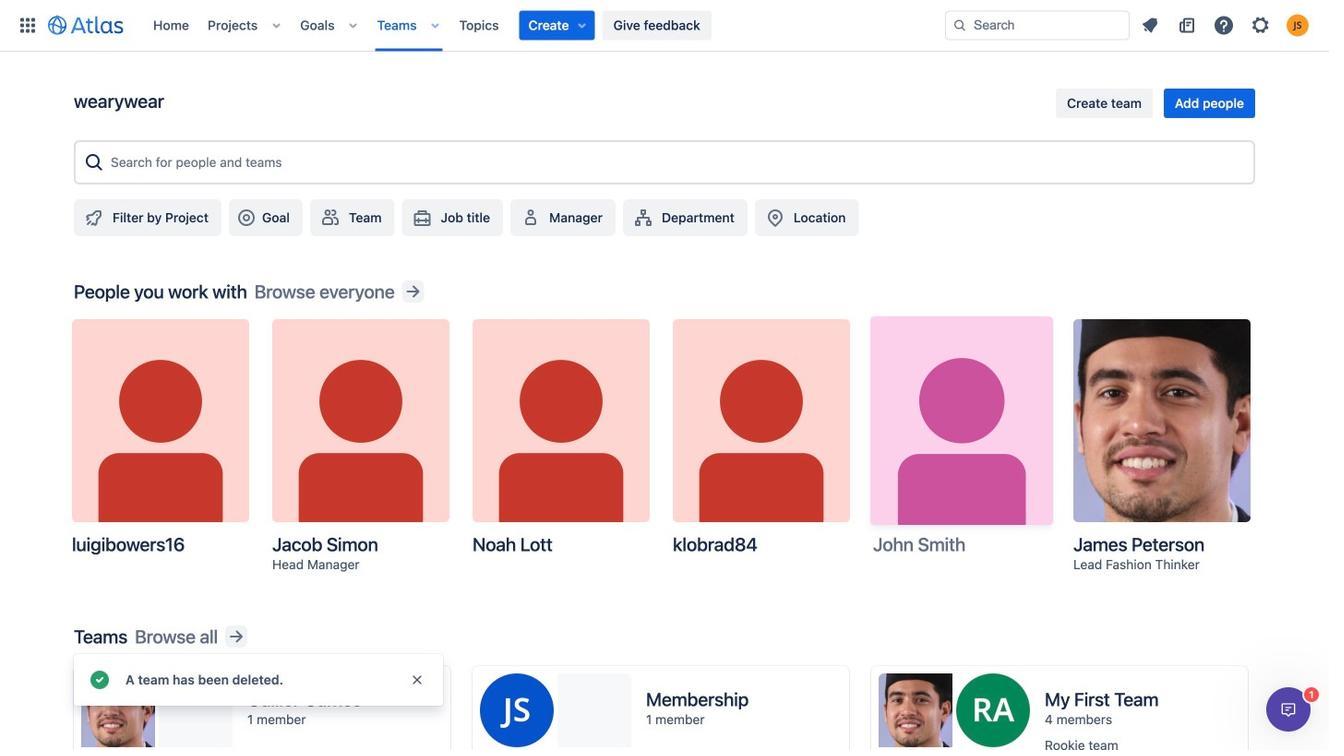 Task type: locate. For each thing, give the bounding box(es) containing it.
account image
[[1287, 14, 1309, 36]]

help image
[[1213, 14, 1235, 36]]

dismiss image
[[410, 673, 425, 688]]

None search field
[[945, 11, 1130, 40]]

search image
[[953, 18, 967, 33]]

banner
[[0, 0, 1329, 52]]

dialog
[[1267, 688, 1311, 732]]



Task type: vqa. For each thing, say whether or not it's contained in the screenshot.
help 'icon'
yes



Task type: describe. For each thing, give the bounding box(es) containing it.
switch to... image
[[17, 14, 39, 36]]

browse everyone image
[[402, 281, 424, 303]]

top element
[[11, 0, 945, 51]]

search for people and teams image
[[83, 151, 105, 174]]

notifications image
[[1139, 14, 1161, 36]]

browse all image
[[225, 626, 247, 648]]

Search field
[[945, 11, 1130, 40]]

settings image
[[1250, 14, 1272, 36]]

Search for people and teams field
[[105, 146, 1246, 179]]



